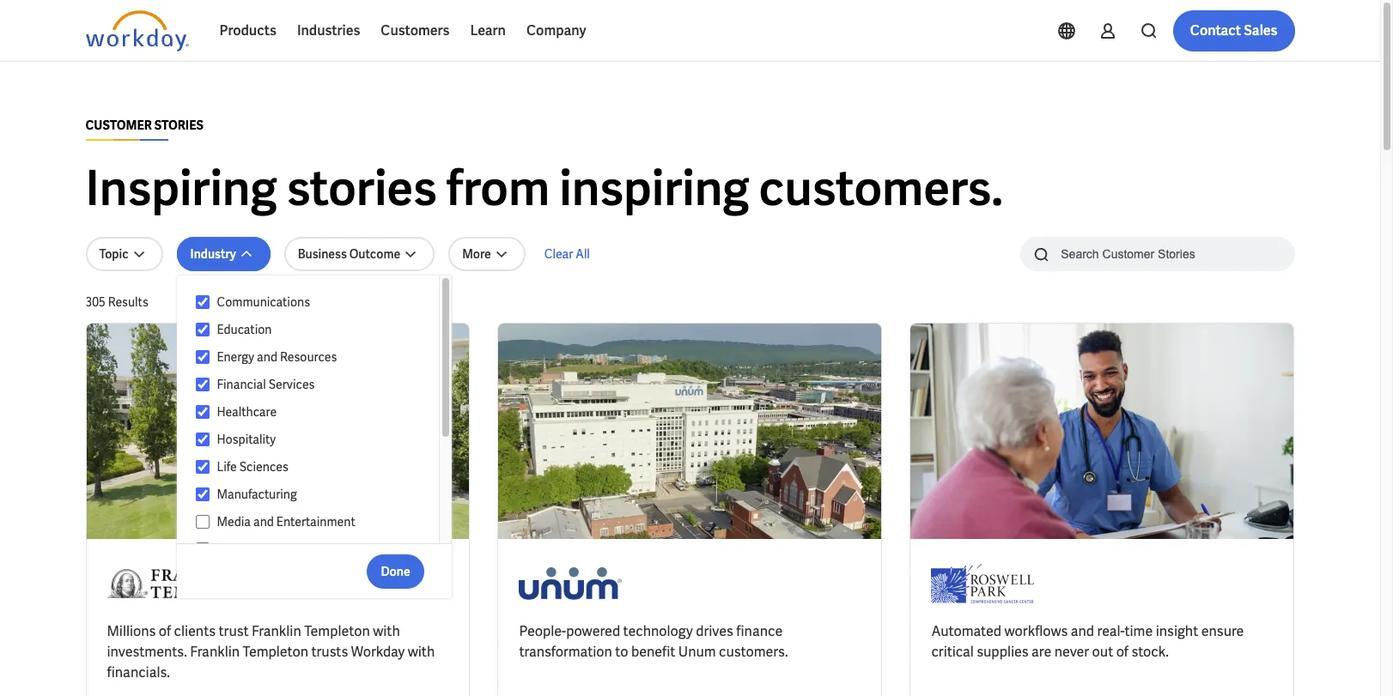 Task type: locate. For each thing, give the bounding box(es) containing it.
finance
[[736, 623, 783, 641]]

and for resources
[[257, 350, 277, 365]]

0 vertical spatial and
[[257, 350, 277, 365]]

topic button
[[85, 237, 163, 271]]

trusts
[[311, 643, 348, 661]]

life
[[217, 460, 237, 475]]

learn button
[[460, 10, 516, 52]]

and down manufacturing
[[253, 515, 274, 530]]

manufacturing
[[217, 487, 297, 503]]

inspiring stories from inspiring customers.
[[85, 157, 1003, 220]]

customer
[[85, 118, 152, 133]]

with right workday
[[408, 643, 435, 661]]

1 vertical spatial and
[[253, 515, 274, 530]]

of right out
[[1117, 643, 1129, 661]]

1 vertical spatial templeton
[[243, 643, 308, 661]]

millions
[[107, 623, 156, 641]]

stories
[[154, 118, 204, 133]]

franklin down trust
[[190, 643, 240, 661]]

customer stories
[[85, 118, 204, 133]]

services
[[269, 377, 315, 393]]

to
[[615, 643, 628, 661]]

and
[[257, 350, 277, 365], [253, 515, 274, 530], [1071, 623, 1095, 641]]

of
[[159, 623, 171, 641], [1117, 643, 1129, 661]]

1 vertical spatial with
[[408, 643, 435, 661]]

1 horizontal spatial of
[[1117, 643, 1129, 661]]

roswell park comprehensive cancer center (roswell park cancer institute) image
[[932, 560, 1035, 608]]

1 vertical spatial customers.
[[719, 643, 788, 661]]

results
[[108, 295, 148, 310]]

transformation
[[519, 643, 612, 661]]

company
[[527, 21, 586, 40]]

templeton
[[304, 623, 370, 641], [243, 643, 308, 661]]

0 vertical spatial templeton
[[304, 623, 370, 641]]

None checkbox
[[196, 295, 210, 310], [196, 350, 210, 365], [196, 377, 210, 393], [196, 487, 210, 503], [196, 295, 210, 310], [196, 350, 210, 365], [196, 377, 210, 393], [196, 487, 210, 503]]

and inside automated workflows and real-time insight ensure critical supplies are never out of stock.
[[1071, 623, 1095, 641]]

customers.
[[759, 157, 1003, 220], [719, 643, 788, 661]]

clear all button
[[539, 237, 595, 271]]

communications
[[217, 295, 310, 310]]

0 horizontal spatial franklin
[[190, 643, 240, 661]]

and for entertainment
[[253, 515, 274, 530]]

1 horizontal spatial franklin
[[252, 623, 301, 641]]

franklin right trust
[[252, 623, 301, 641]]

sciences
[[239, 460, 289, 475]]

company button
[[516, 10, 597, 52]]

entertainment
[[277, 515, 355, 530]]

life sciences link
[[210, 457, 422, 478]]

insight
[[1156, 623, 1199, 641]]

0 horizontal spatial of
[[159, 623, 171, 641]]

customers button
[[371, 10, 460, 52]]

None checkbox
[[196, 322, 210, 338], [196, 405, 210, 420], [196, 432, 210, 448], [196, 460, 210, 475], [196, 515, 210, 530], [196, 542, 210, 558], [196, 322, 210, 338], [196, 405, 210, 420], [196, 432, 210, 448], [196, 460, 210, 475], [196, 515, 210, 530], [196, 542, 210, 558]]

business outcome
[[298, 247, 400, 262]]

franklin
[[252, 623, 301, 641], [190, 643, 240, 661]]

and up the never
[[1071, 623, 1095, 641]]

with
[[373, 623, 400, 641], [408, 643, 435, 661]]

customers. inside people-powered technology drives finance transformation to benefit unum customers.
[[719, 643, 788, 661]]

with up workday
[[373, 623, 400, 641]]

2 vertical spatial and
[[1071, 623, 1095, 641]]

and inside "link"
[[253, 515, 274, 530]]

and up financial services
[[257, 350, 277, 365]]

hospitality link
[[210, 430, 422, 450]]

business outcome button
[[284, 237, 435, 271]]

never
[[1055, 643, 1090, 661]]

nonprofit
[[217, 542, 269, 558]]

of up 'investments.'
[[159, 623, 171, 641]]

are
[[1032, 643, 1052, 661]]

stories
[[287, 157, 437, 220]]

healthcare link
[[210, 402, 422, 423]]

workday
[[351, 643, 405, 661]]

millions of clients trust franklin templeton with investments. franklin templeton trusts workday with financials.
[[107, 623, 435, 682]]

real-
[[1098, 623, 1125, 641]]

contact sales
[[1190, 21, 1278, 40]]

hospitality
[[217, 432, 276, 448]]

of inside millions of clients trust franklin templeton with investments. franklin templeton trusts workday with financials.
[[159, 623, 171, 641]]

0 vertical spatial of
[[159, 623, 171, 641]]

learn
[[470, 21, 506, 40]]

templeton down trust
[[243, 643, 308, 661]]

all
[[576, 247, 590, 262]]

done button
[[367, 555, 424, 589]]

industries button
[[287, 10, 371, 52]]

0 vertical spatial with
[[373, 623, 400, 641]]

products
[[219, 21, 277, 40]]

templeton up trusts
[[304, 623, 370, 641]]

energy and resources link
[[210, 347, 422, 368]]

financials.
[[107, 664, 170, 682]]

automated workflows and real-time insight ensure critical supplies are never out of stock.
[[932, 623, 1244, 661]]

contact
[[1190, 21, 1241, 40]]

education link
[[210, 320, 422, 340]]

done
[[381, 564, 410, 579]]

0 horizontal spatial with
[[373, 623, 400, 641]]

1 vertical spatial of
[[1117, 643, 1129, 661]]

sales
[[1244, 21, 1278, 40]]

critical
[[932, 643, 974, 661]]

education
[[217, 322, 272, 338]]

out
[[1092, 643, 1114, 661]]



Task type: vqa. For each thing, say whether or not it's contained in the screenshot.
first WATCH from the right
no



Task type: describe. For each thing, give the bounding box(es) containing it.
workflows
[[1005, 623, 1068, 641]]

financial services
[[217, 377, 315, 393]]

industry button
[[177, 237, 270, 271]]

topic
[[99, 247, 129, 262]]

clear all
[[544, 247, 590, 262]]

media and entertainment link
[[210, 512, 422, 533]]

1 vertical spatial franklin
[[190, 643, 240, 661]]

energy and resources
[[217, 350, 337, 365]]

products button
[[209, 10, 287, 52]]

contact sales link
[[1173, 10, 1295, 52]]

technology
[[623, 623, 693, 641]]

manufacturing link
[[210, 485, 422, 505]]

time
[[1125, 623, 1153, 641]]

stock.
[[1132, 643, 1169, 661]]

business
[[298, 247, 347, 262]]

supplies
[[977, 643, 1029, 661]]

nonprofit link
[[210, 540, 422, 560]]

people-powered technology drives finance transformation to benefit unum customers.
[[519, 623, 788, 661]]

305 results
[[85, 295, 148, 310]]

media
[[217, 515, 251, 530]]

go to the homepage image
[[85, 10, 189, 52]]

Search Customer Stories text field
[[1051, 239, 1261, 269]]

305
[[85, 295, 105, 310]]

powered
[[566, 623, 620, 641]]

trust
[[219, 623, 249, 641]]

unum
[[678, 643, 716, 661]]

1 horizontal spatial with
[[408, 643, 435, 661]]

life sciences
[[217, 460, 289, 475]]

franklin templeton companies, llc image
[[107, 560, 258, 608]]

resources
[[280, 350, 337, 365]]

energy
[[217, 350, 254, 365]]

of inside automated workflows and real-time insight ensure critical supplies are never out of stock.
[[1117, 643, 1129, 661]]

financial services link
[[210, 375, 422, 395]]

clear
[[544, 247, 573, 262]]

investments.
[[107, 643, 187, 661]]

unum image
[[519, 560, 622, 608]]

industry
[[190, 247, 236, 262]]

outcome
[[349, 247, 400, 262]]

drives
[[696, 623, 734, 641]]

0 vertical spatial customers.
[[759, 157, 1003, 220]]

inspiring
[[559, 157, 749, 220]]

clients
[[174, 623, 216, 641]]

ensure
[[1202, 623, 1244, 641]]

communications link
[[210, 292, 422, 313]]

automated
[[932, 623, 1002, 641]]

0 vertical spatial franklin
[[252, 623, 301, 641]]

people-
[[519, 623, 566, 641]]

media and entertainment
[[217, 515, 355, 530]]

more
[[462, 247, 491, 262]]

industries
[[297, 21, 360, 40]]

from
[[447, 157, 550, 220]]

customers
[[381, 21, 450, 40]]

benefit
[[631, 643, 676, 661]]

healthcare
[[217, 405, 277, 420]]

more button
[[449, 237, 526, 271]]

inspiring
[[85, 157, 277, 220]]

financial
[[217, 377, 266, 393]]



